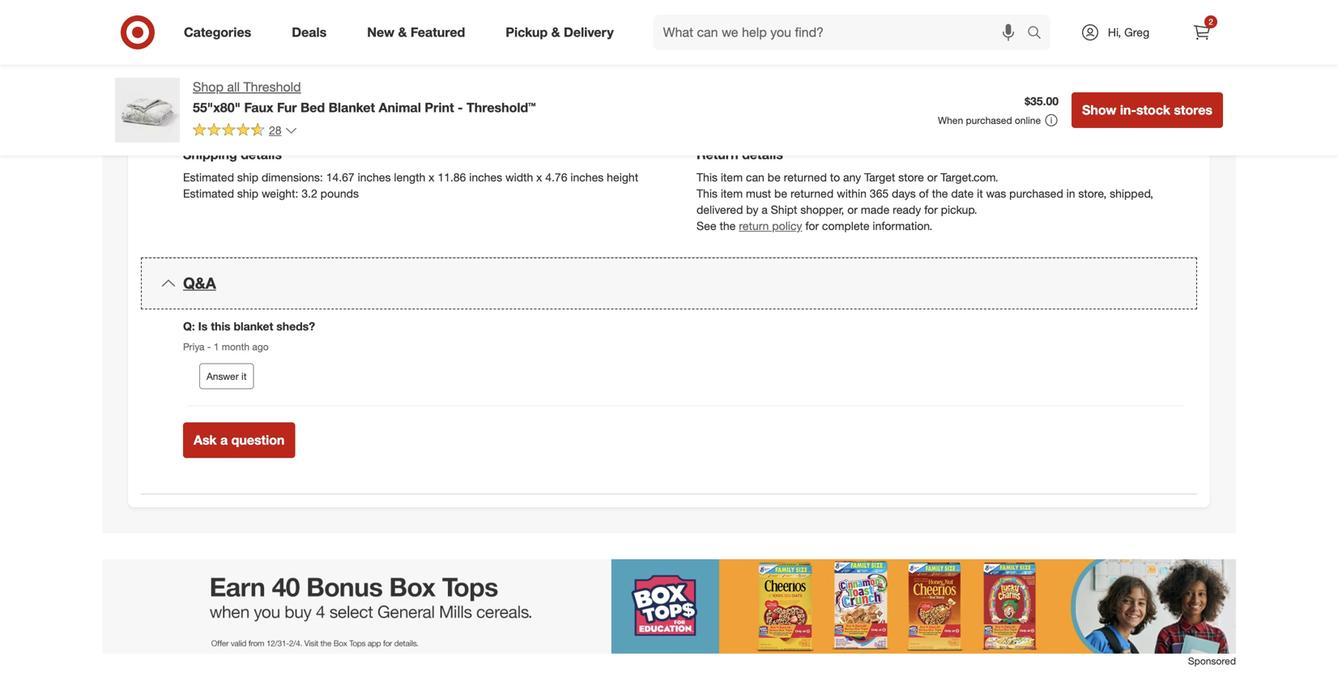 Task type: vqa. For each thing, say whether or not it's contained in the screenshot.
Headphones in the Beats Studio Pro Bluetooth Wireless Headphones
no



Task type: locate. For each thing, give the bounding box(es) containing it.
0 vertical spatial item
[[721, 170, 743, 184]]

0 vertical spatial this
[[697, 170, 718, 184]]

is
[[198, 319, 208, 333]]

q:
[[183, 319, 195, 333]]

1 vertical spatial item
[[721, 186, 743, 201]]

0 horizontal spatial for
[[806, 219, 819, 233]]

1 vertical spatial purchased
[[1010, 186, 1064, 201]]

sponsored region
[[102, 560, 1236, 686]]

0 vertical spatial returned
[[784, 170, 827, 184]]

image of 55"x80" faux fur bed blanket animal print - threshold™ image
[[115, 78, 180, 143]]

1 ship from the top
[[237, 170, 259, 184]]

stock
[[1137, 102, 1171, 118]]

days
[[892, 186, 916, 201]]

- right print
[[458, 100, 463, 115]]

purchased right when on the top of page
[[966, 114, 1012, 126]]

for down of
[[925, 203, 938, 217]]

it inside button
[[241, 370, 247, 383]]

delivered
[[697, 203, 743, 217]]

ship
[[237, 170, 259, 184], [237, 186, 259, 201]]

0 vertical spatial for
[[925, 203, 938, 217]]

a inside button
[[220, 432, 228, 448]]

or up of
[[927, 170, 938, 184]]

a inside the 'return details this item can be returned to any target store or target.com. this item must be returned within 365 days of the date it was purchased in store, shipped, delivered by a shipt shopper, or made ready for pickup. see the return policy for complete information.'
[[762, 203, 768, 217]]

shipping
[[183, 105, 247, 123], [183, 147, 237, 163]]

the right of
[[932, 186, 948, 201]]

complete
[[822, 219, 870, 233]]

0 vertical spatial estimated
[[183, 170, 234, 184]]

featured
[[411, 24, 465, 40]]

1 details from the left
[[241, 147, 282, 163]]

& inside "link"
[[551, 24, 560, 40]]

shipt
[[771, 203, 798, 217]]

greg
[[1125, 25, 1150, 39]]

all
[[227, 79, 240, 95]]

What can we help you find? suggestions appear below search field
[[654, 15, 1031, 50]]

1 item from the top
[[721, 170, 743, 184]]

can
[[746, 170, 765, 184]]

& for new
[[398, 24, 407, 40]]

-
[[458, 100, 463, 115], [207, 341, 211, 353]]

sheds?
[[277, 319, 315, 333]]

or down within
[[848, 203, 858, 217]]

0 horizontal spatial it
[[241, 370, 247, 383]]

1 vertical spatial be
[[775, 186, 788, 201]]

item left can at the top
[[721, 170, 743, 184]]

details
[[241, 147, 282, 163], [742, 147, 783, 163]]

0 vertical spatial or
[[927, 170, 938, 184]]

inches left width at the top left
[[469, 170, 502, 184]]

1 vertical spatial a
[[220, 432, 228, 448]]

this up delivered
[[697, 186, 718, 201]]

1 vertical spatial estimated
[[183, 186, 234, 201]]

0 vertical spatial it
[[977, 186, 983, 201]]

shop
[[193, 79, 224, 95]]

return
[[739, 219, 769, 233]]

priya
[[183, 341, 205, 353]]

online
[[1015, 114, 1041, 126]]

pounds
[[321, 186, 359, 201]]

ago
[[252, 341, 269, 353]]

ship left dimensions:
[[237, 170, 259, 184]]

2 horizontal spatial &
[[551, 24, 560, 40]]

shop all threshold 55"x80" faux fur bed blanket animal print - threshold™
[[193, 79, 536, 115]]

returned up shopper,
[[791, 186, 834, 201]]

0 vertical spatial be
[[768, 170, 781, 184]]

return
[[697, 147, 739, 163]]

it left was
[[977, 186, 983, 201]]

1 horizontal spatial a
[[762, 203, 768, 217]]

any
[[843, 170, 861, 184]]

details inside shipping details estimated ship dimensions: 14.67 inches length x 11.86 inches width x 4.76 inches height estimated ship weight: 3.2 pounds
[[241, 147, 282, 163]]

2 ship from the top
[[237, 186, 259, 201]]

shipping down 28 link
[[183, 147, 237, 163]]

inches right 4.76
[[571, 170, 604, 184]]

by
[[746, 203, 759, 217]]

length
[[394, 170, 426, 184]]

2 this from the top
[[697, 186, 718, 201]]

1 horizontal spatial it
[[977, 186, 983, 201]]

1 horizontal spatial inches
[[469, 170, 502, 184]]

within
[[837, 186, 867, 201]]

be right can at the top
[[768, 170, 781, 184]]

inches right the 14.67
[[358, 170, 391, 184]]

store,
[[1079, 186, 1107, 201]]

0 vertical spatial ship
[[237, 170, 259, 184]]

item up delivered
[[721, 186, 743, 201]]

details up can at the top
[[742, 147, 783, 163]]

1 shipping from the top
[[183, 105, 247, 123]]

0 horizontal spatial x
[[429, 170, 435, 184]]

for down shopper,
[[806, 219, 819, 233]]

& left "28" at left top
[[252, 105, 262, 123]]

search button
[[1020, 15, 1059, 53]]

this
[[697, 170, 718, 184], [697, 186, 718, 201]]

details inside the 'return details this item can be returned to any target store or target.com. this item must be returned within 365 days of the date it was purchased in store, shipped, delivered by a shipt shopper, or made ready for pickup. see the return policy for complete information.'
[[742, 147, 783, 163]]

deals link
[[278, 15, 347, 50]]

0 vertical spatial -
[[458, 100, 463, 115]]

x
[[429, 170, 435, 184], [536, 170, 542, 184]]

the
[[932, 186, 948, 201], [720, 219, 736, 233]]

0 horizontal spatial inches
[[358, 170, 391, 184]]

this down return at the right top of the page
[[697, 170, 718, 184]]

stores
[[1174, 102, 1213, 118]]

1 vertical spatial or
[[848, 203, 858, 217]]

ask
[[194, 432, 217, 448]]

0 vertical spatial the
[[932, 186, 948, 201]]

1 vertical spatial ship
[[237, 186, 259, 201]]

2 shipping from the top
[[183, 147, 237, 163]]

date
[[951, 186, 974, 201]]

& inside "dropdown button"
[[252, 105, 262, 123]]

0 horizontal spatial &
[[252, 105, 262, 123]]

28 link
[[193, 122, 298, 141]]

1 this from the top
[[697, 170, 718, 184]]

1 vertical spatial this
[[697, 186, 718, 201]]

estimated left 'weight:' in the left top of the page
[[183, 186, 234, 201]]

inches
[[358, 170, 391, 184], [469, 170, 502, 184], [571, 170, 604, 184]]

estimated
[[183, 170, 234, 184], [183, 186, 234, 201]]

2 link
[[1185, 15, 1220, 50]]

returned left to
[[784, 170, 827, 184]]

0 horizontal spatial details
[[241, 147, 282, 163]]

purchased inside the 'return details this item can be returned to any target store or target.com. this item must be returned within 365 days of the date it was purchased in store, shipped, delivered by a shipt shopper, or made ready for pickup. see the return policy for complete information.'
[[1010, 186, 1064, 201]]

it inside the 'return details this item can be returned to any target store or target.com. this item must be returned within 365 days of the date it was purchased in store, shipped, delivered by a shipt shopper, or made ready for pickup. see the return policy for complete information.'
[[977, 186, 983, 201]]

1 vertical spatial -
[[207, 341, 211, 353]]

0 horizontal spatial a
[[220, 432, 228, 448]]

print
[[425, 100, 454, 115]]

3.2
[[302, 186, 317, 201]]

threshold
[[243, 79, 301, 95]]

it
[[977, 186, 983, 201], [241, 370, 247, 383]]

shipping for shipping & returns
[[183, 105, 247, 123]]

new
[[367, 24, 395, 40]]

return details this item can be returned to any target store or target.com. this item must be returned within 365 days of the date it was purchased in store, shipped, delivered by a shipt shopper, or made ready for pickup. see the return policy for complete information.
[[697, 147, 1154, 233]]

& right "new" on the left top
[[398, 24, 407, 40]]

2 inches from the left
[[469, 170, 502, 184]]

ask a question button
[[183, 423, 295, 458]]

shipping inside shipping details estimated ship dimensions: 14.67 inches length x 11.86 inches width x 4.76 inches height estimated ship weight: 3.2 pounds
[[183, 147, 237, 163]]

details for return
[[742, 147, 783, 163]]

ship left 'weight:' in the left top of the page
[[237, 186, 259, 201]]

the down delivered
[[720, 219, 736, 233]]

& right pickup at the left of the page
[[551, 24, 560, 40]]

item
[[721, 170, 743, 184], [721, 186, 743, 201]]

x left 11.86
[[429, 170, 435, 184]]

2 item from the top
[[721, 186, 743, 201]]

a
[[762, 203, 768, 217], [220, 432, 228, 448]]

question
[[231, 432, 285, 448]]

purchased left in
[[1010, 186, 1064, 201]]

2 horizontal spatial inches
[[571, 170, 604, 184]]

be
[[768, 170, 781, 184], [775, 186, 788, 201]]

return policy link
[[739, 219, 802, 233]]

1 horizontal spatial the
[[932, 186, 948, 201]]

0 vertical spatial purchased
[[966, 114, 1012, 126]]

0 vertical spatial a
[[762, 203, 768, 217]]

1 horizontal spatial &
[[398, 24, 407, 40]]

0 horizontal spatial -
[[207, 341, 211, 353]]

target
[[865, 170, 896, 184]]

x left 4.76
[[536, 170, 542, 184]]

pickup.
[[941, 203, 978, 217]]

ready
[[893, 203, 921, 217]]

shipping down shop
[[183, 105, 247, 123]]

1 horizontal spatial x
[[536, 170, 542, 184]]

1
[[214, 341, 219, 353]]

details down 28 link
[[241, 147, 282, 163]]

0 vertical spatial shipping
[[183, 105, 247, 123]]

be up shipt
[[775, 186, 788, 201]]

fur
[[277, 100, 297, 115]]

365
[[870, 186, 889, 201]]

estimated down 28 link
[[183, 170, 234, 184]]

shipping details estimated ship dimensions: 14.67 inches length x 11.86 inches width x 4.76 inches height estimated ship weight: 3.2 pounds
[[183, 147, 639, 201]]

a right by
[[762, 203, 768, 217]]

- left 1
[[207, 341, 211, 353]]

1 vertical spatial it
[[241, 370, 247, 383]]

a right the ask
[[220, 432, 228, 448]]

2 details from the left
[[742, 147, 783, 163]]

2 estimated from the top
[[183, 186, 234, 201]]

answer it button
[[199, 363, 254, 389]]

answer
[[207, 370, 239, 383]]

1 vertical spatial shipping
[[183, 147, 237, 163]]

shipping inside "dropdown button"
[[183, 105, 247, 123]]

1 vertical spatial the
[[720, 219, 736, 233]]

target.com.
[[941, 170, 999, 184]]

1 horizontal spatial details
[[742, 147, 783, 163]]

1 horizontal spatial -
[[458, 100, 463, 115]]

new & featured link
[[353, 15, 486, 50]]

dimensions:
[[262, 170, 323, 184]]

it right answer
[[241, 370, 247, 383]]



Task type: describe. For each thing, give the bounding box(es) containing it.
made
[[861, 203, 890, 217]]

pickup & delivery link
[[492, 15, 634, 50]]

when purchased online
[[938, 114, 1041, 126]]

threshold™
[[467, 100, 536, 115]]

0 horizontal spatial the
[[720, 219, 736, 233]]

shipping & returns button
[[141, 88, 1198, 140]]

11.86
[[438, 170, 466, 184]]

in
[[1067, 186, 1076, 201]]

pickup
[[506, 24, 548, 40]]

categories link
[[170, 15, 272, 50]]

shipping for shipping details estimated ship dimensions: 14.67 inches length x 11.86 inches width x 4.76 inches height estimated ship weight: 3.2 pounds
[[183, 147, 237, 163]]

when
[[938, 114, 963, 126]]

categories
[[184, 24, 251, 40]]

show in-stock stores
[[1082, 102, 1213, 118]]

delivery
[[564, 24, 614, 40]]

& for pickup
[[551, 24, 560, 40]]

height
[[607, 170, 639, 184]]

0 horizontal spatial or
[[848, 203, 858, 217]]

1 horizontal spatial or
[[927, 170, 938, 184]]

& for shipping
[[252, 105, 262, 123]]

shopper,
[[801, 203, 845, 217]]

hi,
[[1108, 25, 1121, 39]]

show
[[1082, 102, 1117, 118]]

returns
[[266, 105, 324, 123]]

shipping & returns
[[183, 105, 324, 123]]

55"x80"
[[193, 100, 241, 115]]

$35.00
[[1025, 94, 1059, 108]]

blanket
[[234, 319, 273, 333]]

pickup & delivery
[[506, 24, 614, 40]]

1 horizontal spatial for
[[925, 203, 938, 217]]

2 x from the left
[[536, 170, 542, 184]]

3 inches from the left
[[571, 170, 604, 184]]

in-
[[1120, 102, 1137, 118]]

1 estimated from the top
[[183, 170, 234, 184]]

1 vertical spatial returned
[[791, 186, 834, 201]]

- inside q: is this blanket sheds? priya - 1 month ago
[[207, 341, 211, 353]]

show in-stock stores button
[[1072, 92, 1223, 128]]

2
[[1209, 17, 1214, 27]]

blanket
[[329, 100, 375, 115]]

store
[[899, 170, 924, 184]]

information.
[[873, 219, 933, 233]]

must
[[746, 186, 771, 201]]

1 inches from the left
[[358, 170, 391, 184]]

28
[[269, 123, 282, 137]]

weight:
[[262, 186, 298, 201]]

new & featured
[[367, 24, 465, 40]]

this
[[211, 319, 231, 333]]

1 x from the left
[[429, 170, 435, 184]]

shipped,
[[1110, 186, 1154, 201]]

month
[[222, 341, 250, 353]]

ask a question
[[194, 432, 285, 448]]

advertisement element
[[102, 560, 1236, 654]]

to
[[830, 170, 840, 184]]

q&a button
[[141, 258, 1198, 309]]

details for shipping
[[241, 147, 282, 163]]

animal
[[379, 100, 421, 115]]

was
[[986, 186, 1007, 201]]

faux
[[244, 100, 273, 115]]

deals
[[292, 24, 327, 40]]

1 vertical spatial for
[[806, 219, 819, 233]]

see
[[697, 219, 717, 233]]

policy
[[772, 219, 802, 233]]

q: is this blanket sheds? priya - 1 month ago
[[183, 319, 315, 353]]

answer it
[[207, 370, 247, 383]]

4.76
[[545, 170, 568, 184]]

hi, greg
[[1108, 25, 1150, 39]]

- inside "shop all threshold 55"x80" faux fur bed blanket animal print - threshold™"
[[458, 100, 463, 115]]

sponsored
[[1188, 655, 1236, 667]]

q&a
[[183, 274, 216, 293]]

14.67
[[326, 170, 355, 184]]

width
[[506, 170, 533, 184]]

of
[[919, 186, 929, 201]]

bed
[[301, 100, 325, 115]]



